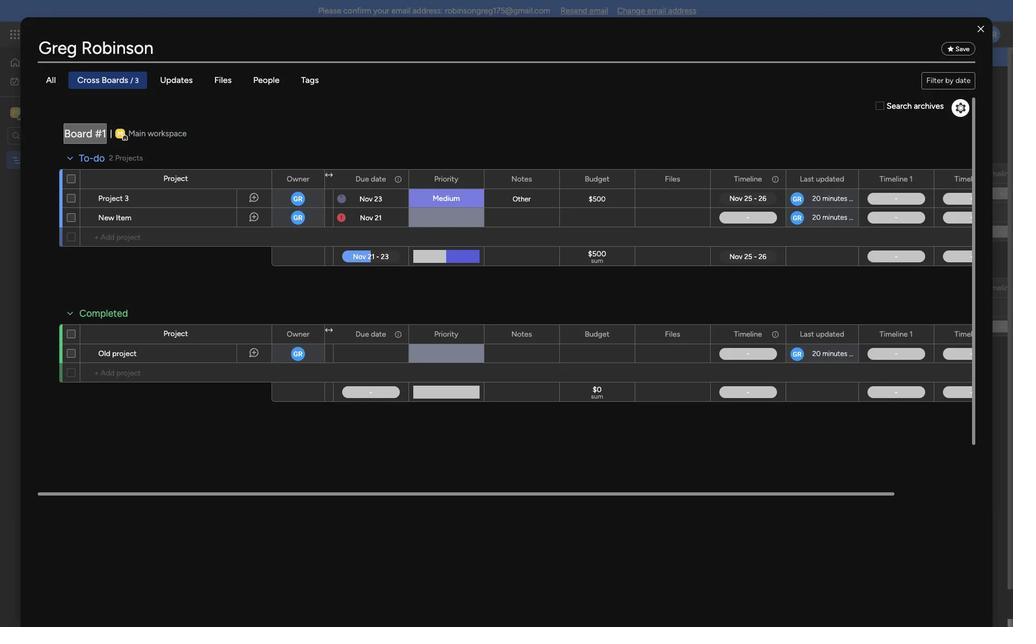 Task type: describe. For each thing, give the bounding box(es) containing it.
19 minutes ago
[[918, 189, 965, 197]]

1 inside "invite / 1" button
[[940, 83, 943, 92]]

main inside button
[[253, 83, 270, 92]]

1 2 from the top
[[985, 174, 990, 184]]

workspace for workspace image
[[148, 129, 187, 138]]

Board #1 field
[[164, 80, 225, 98]]

last updated for budget
[[906, 169, 950, 178]]

due date for column information image associated with due date
[[356, 330, 386, 339]]

to-do
[[79, 152, 105, 164]]

2 20 from the top
[[813, 214, 821, 222]]

1 + add project from the top
[[94, 233, 141, 242]]

to-
[[79, 152, 94, 164]]

board #1 |
[[64, 127, 112, 140]]

last updated for timeline 1
[[801, 330, 845, 339]]

search archives link
[[877, 100, 945, 113]]

all
[[46, 75, 56, 85]]

timeline 2 for second timeline 2 field from the bottom of the page
[[955, 174, 990, 184]]

invite / 1
[[915, 83, 943, 92]]

all link
[[38, 72, 64, 89]]

new item
[[98, 214, 132, 223]]

with
[[627, 52, 644, 62]]

last for budget
[[906, 169, 920, 178]]

m for workspace image
[[117, 130, 123, 137]]

my
[[24, 76, 34, 85]]

column information image for timeline
[[772, 330, 780, 339]]

$500 sum
[[588, 250, 607, 265]]

0 horizontal spatial project 3
[[98, 194, 129, 203]]

board
[[483, 52, 506, 62]]

1 timeline 1 field from the top
[[878, 173, 916, 185]]

email for change email address
[[648, 6, 667, 16]]

Search in workspace field
[[23, 129, 90, 142]]

1 horizontal spatial medium
[[538, 189, 566, 198]]

due for column information image associated with due date
[[356, 330, 369, 339]]

completed
[[79, 308, 128, 320]]

save link
[[942, 42, 976, 56]]

1 for 1st timeline 1 field from the top of the page
[[910, 174, 913, 184]]

1 horizontal spatial project 3
[[204, 189, 234, 198]]

main for workspace icon
[[25, 107, 44, 117]]

to
[[542, 52, 550, 62]]

close image
[[978, 25, 985, 33]]

updated for budget
[[922, 169, 950, 178]]

2 20 minutes ago from the top
[[813, 214, 861, 222]]

cross
[[77, 75, 100, 85]]

|
[[110, 129, 112, 138]]

0 horizontal spatial 3
[[125, 194, 129, 203]]

board for board #1 |
[[64, 127, 92, 140]]

board #1
[[167, 80, 223, 98]]

1 horizontal spatial v2 expand column image
[[431, 166, 438, 175]]

email for resend email
[[590, 6, 609, 16]]

0 vertical spatial project
[[116, 233, 141, 242]]

due for due date column information icon
[[356, 174, 369, 184]]

updates link
[[152, 72, 202, 89]]

filter
[[927, 76, 944, 85]]

m for workspace icon
[[12, 108, 19, 117]]

2 + add project from the top
[[94, 369, 141, 378]]

sum for $500
[[592, 257, 604, 265]]

main table button
[[237, 79, 297, 97]]

files link
[[206, 72, 240, 89]]

1 horizontal spatial other
[[618, 190, 637, 198]]

2 + from the top
[[94, 369, 99, 378]]

a
[[646, 52, 650, 62]]

add new group button
[[164, 356, 241, 373]]

last for timeline 1
[[801, 330, 815, 339]]

1 vertical spatial project
[[112, 349, 137, 359]]

2 2 from the top
[[985, 330, 990, 339]]

last updated field for budget
[[903, 168, 953, 180]]

item
[[116, 214, 132, 223]]

please confirm your email address: robinsongreg175@gmail.com
[[318, 6, 551, 16]]

people
[[253, 75, 280, 85]]

add down new
[[101, 233, 115, 242]]

tags
[[301, 75, 319, 85]]

dapulse settings image
[[957, 102, 966, 115]]

0 horizontal spatial 23
[[375, 195, 382, 203]]

add down old
[[101, 369, 115, 378]]

change email address
[[618, 6, 697, 16]]

filter by date button
[[922, 72, 976, 90]]

confirm
[[344, 6, 372, 16]]

this  board is visible to anyone on the web with a shareable link
[[466, 52, 703, 62]]

0 horizontal spatial nov 23
[[360, 195, 382, 203]]

new
[[200, 360, 214, 369]]

search
[[887, 102, 913, 111]]

visible
[[516, 52, 540, 62]]

/ inside button
[[935, 83, 938, 92]]

this
[[466, 52, 481, 62]]

add new group
[[184, 360, 236, 369]]

robinsongreg175@gmail.com
[[445, 6, 551, 16]]

updates
[[160, 75, 193, 85]]

1 20 minutes ago from the top
[[813, 195, 861, 203]]

select product image
[[10, 29, 20, 40]]

monday
[[48, 28, 85, 40]]

link
[[691, 52, 703, 62]]

new
[[98, 214, 114, 223]]

1 + from the top
[[94, 233, 99, 242]]

2 timeline 1 field from the top
[[878, 329, 916, 341]]

$0 for $0 sum
[[593, 386, 602, 395]]

work for monday
[[87, 28, 107, 40]]

21
[[375, 214, 382, 222]]

main for workspace image
[[128, 129, 146, 138]]

change email address link
[[618, 6, 697, 16]]

2 vertical spatial project
[[116, 369, 141, 378]]

1 email from the left
[[392, 6, 411, 16]]

nov 21
[[360, 214, 382, 222]]

column information image for timeline
[[772, 175, 780, 184]]

monday work management
[[48, 28, 168, 40]]

1 timeline 2 field from the top
[[953, 173, 992, 185]]

old
[[98, 349, 110, 359]]

filter by date
[[927, 76, 971, 85]]



Task type: vqa. For each thing, say whether or not it's contained in the screenshot.
middle column
no



Task type: locate. For each thing, give the bounding box(es) containing it.
1 vertical spatial timeline 2 field
[[953, 329, 992, 341]]

0 vertical spatial m
[[12, 108, 19, 117]]

main workspace right workspace image
[[128, 129, 187, 138]]

0 vertical spatial timeline 2
[[955, 174, 990, 184]]

+ add project
[[94, 233, 141, 242], [94, 369, 141, 378]]

2 vertical spatial 1
[[910, 330, 913, 339]]

0 horizontal spatial medium
[[433, 194, 460, 203]]

1 horizontal spatial m
[[117, 130, 123, 137]]

#1 inside field
[[207, 80, 223, 98]]

20
[[813, 195, 821, 203], [813, 214, 821, 222], [813, 350, 821, 358]]

updated for timeline 1
[[817, 330, 845, 339]]

project 3
[[204, 189, 234, 198], [98, 194, 129, 203]]

add
[[101, 233, 115, 242], [184, 360, 198, 369], [101, 369, 115, 378]]

main
[[253, 83, 270, 92], [25, 107, 44, 117], [128, 129, 146, 138]]

0 vertical spatial +
[[94, 233, 99, 242]]

project for priority
[[164, 174, 188, 183]]

2 email from the left
[[590, 6, 609, 16]]

work right monday
[[87, 28, 107, 40]]

last updated field for timeline 1
[[798, 329, 848, 341]]

resend
[[561, 6, 588, 16]]

by
[[946, 76, 954, 85]]

boards
[[102, 75, 128, 85]]

1 horizontal spatial $0
[[698, 320, 708, 329]]

1 vertical spatial work
[[36, 76, 52, 85]]

project down 'old project'
[[116, 369, 141, 378]]

Files field
[[768, 168, 789, 180], [663, 173, 683, 185], [663, 329, 683, 341]]

project
[[269, 169, 293, 178], [164, 174, 188, 183], [204, 189, 228, 198], [98, 194, 123, 203], [164, 330, 188, 339]]

timeline 1 for 1st timeline 1 field from the bottom
[[880, 330, 913, 339]]

3 20 minutes ago from the top
[[813, 350, 861, 358]]

2 horizontal spatial column information image
[[877, 170, 886, 178]]

group
[[216, 360, 236, 369]]

search archives
[[887, 102, 945, 111]]

#1
[[207, 80, 223, 98], [95, 127, 106, 140]]

1 horizontal spatial main workspace
[[128, 129, 187, 138]]

23
[[480, 190, 488, 198], [375, 195, 382, 203]]

project
[[116, 233, 141, 242], [112, 349, 137, 359], [116, 369, 141, 378]]

2 horizontal spatial main
[[253, 83, 270, 92]]

1 for 1st timeline 1 field from the bottom
[[910, 330, 913, 339]]

project for owner
[[164, 330, 188, 339]]

0 vertical spatial $0
[[698, 320, 708, 329]]

1 vertical spatial 20
[[813, 214, 821, 222]]

0 horizontal spatial main workspace
[[25, 107, 88, 117]]

20 minutes ago
[[813, 195, 861, 203], [813, 214, 861, 222], [813, 350, 861, 358]]

0 vertical spatial timeline 1 field
[[878, 173, 916, 185]]

2 horizontal spatial 3
[[230, 189, 234, 198]]

1 sum from the top
[[592, 257, 604, 265]]

timeline
[[840, 169, 868, 178], [986, 169, 1014, 178], [734, 174, 763, 184], [880, 174, 909, 184], [955, 174, 983, 184], [986, 283, 1014, 293], [734, 330, 763, 339], [880, 330, 909, 339], [955, 330, 983, 339]]

1 horizontal spatial email
[[590, 6, 609, 16]]

date
[[956, 76, 971, 85], [477, 169, 492, 178], [371, 174, 386, 184], [371, 330, 386, 339]]

greg robinson image
[[984, 26, 1001, 43]]

board inside field
[[167, 80, 204, 98]]

board left files link
[[167, 80, 204, 98]]

1 horizontal spatial main
[[128, 129, 146, 138]]

workspace right workspace image
[[148, 129, 187, 138]]

0 horizontal spatial column information image
[[394, 175, 403, 184]]

0 vertical spatial sum
[[592, 257, 604, 265]]

timeline 1
[[880, 174, 913, 184], [880, 330, 913, 339]]

Notes field
[[614, 168, 641, 180], [509, 173, 535, 185], [509, 329, 535, 341]]

0 vertical spatial main
[[253, 83, 270, 92]]

2 timeline 2 field from the top
[[953, 329, 992, 341]]

address:
[[413, 6, 443, 16]]

1 vertical spatial m
[[117, 130, 123, 137]]

home
[[25, 58, 45, 67]]

/ inside cross boards / 3
[[130, 77, 133, 85]]

email
[[392, 6, 411, 16], [590, 6, 609, 16], [648, 6, 667, 16]]

main workspace inside workspace selection element
[[25, 107, 88, 117]]

column information image
[[877, 170, 886, 178], [772, 175, 780, 184], [394, 330, 403, 339]]

project right old
[[112, 349, 137, 359]]

nov
[[465, 190, 478, 198], [360, 195, 373, 203], [360, 214, 373, 222]]

1 vertical spatial main
[[25, 107, 44, 117]]

do
[[93, 152, 105, 164]]

main workspace for workspace image
[[128, 129, 187, 138]]

table
[[271, 83, 289, 92], [305, 83, 323, 92]]

workspace selection element
[[10, 106, 90, 120]]

Priority field
[[537, 168, 567, 180], [432, 173, 461, 185], [432, 329, 461, 341]]

2
[[985, 174, 990, 184], [985, 330, 990, 339]]

column information image for due date
[[394, 330, 403, 339]]

19
[[918, 189, 925, 197]]

Timeline 2 field
[[953, 173, 992, 185], [953, 329, 992, 341]]

date inside filter by date button
[[956, 76, 971, 85]]

2 sum from the top
[[592, 393, 604, 401]]

+ down new
[[94, 233, 99, 242]]

board up the to-
[[64, 127, 92, 140]]

invite / 1 button
[[895, 79, 948, 97]]

1 horizontal spatial workspace
[[148, 129, 187, 138]]

0 horizontal spatial #1
[[95, 127, 106, 140]]

is
[[508, 52, 514, 62]]

email right change
[[648, 6, 667, 16]]

board for board #1
[[167, 80, 204, 98]]

timeline 2 for 2nd timeline 2 field from the top of the page
[[955, 330, 990, 339]]

v2 expand column image
[[431, 166, 438, 175], [326, 171, 333, 180]]

workspace for workspace icon
[[46, 107, 88, 117]]

2 timeline 1 from the top
[[880, 330, 913, 339]]

0 vertical spatial 2
[[985, 174, 990, 184]]

3 email from the left
[[648, 6, 667, 16]]

tags link
[[293, 72, 328, 89]]

notes
[[617, 169, 638, 178], [512, 174, 532, 184], [512, 330, 532, 339]]

1 vertical spatial $0
[[593, 386, 602, 395]]

main workspace for workspace icon
[[25, 107, 88, 117]]

column information image for due date
[[394, 175, 403, 184]]

+ add project down 'old project'
[[94, 369, 141, 378]]

2 vertical spatial 20 minutes ago
[[813, 350, 861, 358]]

0 vertical spatial + add project
[[94, 233, 141, 242]]

1 horizontal spatial nov 23
[[465, 190, 488, 198]]

workspace up search in workspace field
[[46, 107, 88, 117]]

main inside workspace selection element
[[25, 107, 44, 117]]

1 horizontal spatial board
[[167, 80, 204, 98]]

table right main table
[[305, 83, 323, 92]]

sum
[[592, 257, 604, 265], [592, 393, 604, 401]]

0 vertical spatial timeline 1
[[880, 174, 913, 184]]

home button
[[6, 54, 116, 71]]

workspace image
[[115, 129, 125, 138]]

main right workspace icon
[[25, 107, 44, 117]]

1 vertical spatial timeline 1
[[880, 330, 913, 339]]

1 horizontal spatial #1
[[207, 80, 223, 98]]

budget
[[691, 169, 715, 178], [585, 174, 610, 184], [585, 330, 610, 339]]

1 horizontal spatial /
[[935, 83, 938, 92]]

add left new
[[184, 360, 198, 369]]

column information image
[[394, 175, 403, 184], [772, 330, 780, 339]]

0 vertical spatial column information image
[[394, 175, 403, 184]]

please
[[318, 6, 342, 16]]

2 horizontal spatial email
[[648, 6, 667, 16]]

workspace
[[46, 107, 88, 117], [148, 129, 187, 138]]

resend email
[[561, 6, 609, 16]]

/ right boards
[[130, 77, 133, 85]]

email right your
[[392, 6, 411, 16]]

Timeline 1 field
[[878, 173, 916, 185], [878, 329, 916, 341]]

1 horizontal spatial table
[[305, 83, 323, 92]]

1 horizontal spatial 23
[[480, 190, 488, 198]]

your
[[374, 6, 390, 16]]

0 horizontal spatial table
[[271, 83, 289, 92]]

1 table from the left
[[271, 83, 289, 92]]

Last updated field
[[903, 168, 953, 180], [798, 173, 848, 185], [798, 329, 848, 341]]

workspace inside workspace selection element
[[46, 107, 88, 117]]

#1 for board #1 |
[[95, 127, 106, 140]]

main workspace
[[25, 107, 88, 117], [128, 129, 187, 138]]

option
[[0, 150, 138, 153]]

0 horizontal spatial v2 expand column image
[[326, 171, 333, 180]]

+
[[94, 233, 99, 242], [94, 369, 99, 378]]

project for notes
[[269, 169, 293, 178]]

3 inside cross boards / 3
[[135, 77, 139, 85]]

1 vertical spatial + add project
[[94, 369, 141, 378]]

web
[[609, 52, 625, 62]]

archives
[[915, 102, 945, 111]]

3 20 from the top
[[813, 350, 821, 358]]

owner
[[392, 169, 415, 178], [287, 174, 310, 184], [287, 330, 310, 339]]

main table
[[253, 83, 289, 92]]

other
[[618, 190, 637, 198], [513, 195, 531, 203]]

updated
[[922, 169, 950, 178], [817, 174, 845, 184], [817, 330, 845, 339]]

1 vertical spatial 2
[[985, 330, 990, 339]]

1
[[940, 83, 943, 92], [910, 174, 913, 184], [910, 330, 913, 339]]

0 vertical spatial work
[[87, 28, 107, 40]]

add inside button
[[184, 360, 198, 369]]

due date field for column information image associated with due date
[[353, 329, 389, 341]]

Timeline field
[[837, 168, 871, 180], [983, 168, 1014, 180], [732, 173, 765, 185], [983, 282, 1014, 294], [732, 329, 765, 341]]

2 vertical spatial main
[[128, 129, 146, 138]]

management
[[109, 28, 168, 40]]

timeline 1 for 1st timeline 1 field from the top of the page
[[880, 174, 913, 184]]

old project
[[98, 349, 137, 359]]

address
[[669, 6, 697, 16]]

0 horizontal spatial email
[[392, 6, 411, 16]]

1 vertical spatial timeline 2
[[955, 330, 990, 339]]

due date for due date column information icon
[[356, 174, 386, 184]]

1 vertical spatial sum
[[592, 393, 604, 401]]

project down item
[[116, 233, 141, 242]]

0 horizontal spatial work
[[36, 76, 52, 85]]

Owner field
[[390, 168, 418, 180], [284, 173, 312, 185], [284, 329, 312, 341]]

due date field for due date column information icon
[[353, 173, 389, 185]]

work inside button
[[36, 76, 52, 85]]

table button
[[297, 79, 331, 97]]

anyone
[[552, 52, 580, 62]]

shareable
[[652, 52, 689, 62]]

1 vertical spatial 20 minutes ago
[[813, 214, 861, 222]]

main workspace up search in workspace field
[[25, 107, 88, 117]]

0 horizontal spatial /
[[130, 77, 133, 85]]

on
[[582, 52, 592, 62]]

priority
[[540, 169, 564, 178], [435, 174, 459, 184], [435, 330, 459, 339]]

2 table from the left
[[305, 83, 323, 92]]

resend email link
[[561, 6, 609, 16]]

v2 overdue deadline image
[[337, 213, 346, 223]]

2 vertical spatial 20
[[813, 350, 821, 358]]

$0 sum
[[592, 386, 604, 401]]

my work button
[[6, 73, 116, 90]]

$0 for $0
[[698, 320, 708, 329]]

1 horizontal spatial 3
[[135, 77, 139, 85]]

0 vertical spatial main workspace
[[25, 107, 88, 117]]

2 timeline 2 from the top
[[955, 330, 990, 339]]

$0 inside $0 sum
[[593, 386, 602, 395]]

v2 expand column image
[[326, 326, 333, 335]]

0 vertical spatial 20
[[813, 195, 821, 203]]

m inside workspace image
[[117, 130, 123, 137]]

m inside workspace icon
[[12, 108, 19, 117]]

dapulse favorite image
[[948, 45, 955, 53]]

Due date field
[[458, 168, 494, 180], [353, 173, 389, 185], [353, 329, 389, 341]]

0 vertical spatial board
[[167, 80, 204, 98]]

work for my
[[36, 76, 52, 85]]

1 horizontal spatial column information image
[[772, 175, 780, 184]]

table left "tags" 'link' on the left of page
[[271, 83, 289, 92]]

dapulse checkbox image
[[877, 102, 885, 111]]

1 vertical spatial column information image
[[772, 330, 780, 339]]

/ right invite
[[935, 83, 938, 92]]

list box
[[0, 149, 138, 315]]

1 vertical spatial #1
[[95, 127, 106, 140]]

1 vertical spatial board
[[64, 127, 92, 140]]

Budget field
[[688, 168, 718, 180], [583, 173, 613, 185], [583, 329, 613, 341]]

work right my
[[36, 76, 52, 85]]

cross boards / 3
[[77, 75, 139, 85]]

0 horizontal spatial main
[[25, 107, 44, 117]]

None field
[[38, 35, 976, 61]]

main right workspace image
[[128, 129, 146, 138]]

+ add project down new item
[[94, 233, 141, 242]]

1 horizontal spatial work
[[87, 28, 107, 40]]

1 horizontal spatial column information image
[[772, 330, 780, 339]]

0 vertical spatial 20 minutes ago
[[813, 195, 861, 203]]

#1 left |
[[95, 127, 106, 140]]

due
[[461, 169, 475, 178], [356, 174, 369, 184], [356, 330, 369, 339]]

medium
[[538, 189, 566, 198], [433, 194, 460, 203]]

#1 for board #1
[[207, 80, 223, 98]]

#1 right updates link
[[207, 80, 223, 98]]

0 horizontal spatial board
[[64, 127, 92, 140]]

1 vertical spatial main workspace
[[128, 129, 187, 138]]

1 vertical spatial timeline 1 field
[[878, 329, 916, 341]]

0 vertical spatial timeline 2 field
[[953, 173, 992, 185]]

my work
[[24, 76, 52, 85]]

email right resend
[[590, 6, 609, 16]]

1 vertical spatial +
[[94, 369, 99, 378]]

invite
[[915, 83, 933, 92]]

workspace image
[[10, 107, 21, 118]]

due date
[[461, 169, 492, 178], [356, 174, 386, 184], [356, 330, 386, 339]]

sum for $0
[[592, 393, 604, 401]]

0 horizontal spatial column information image
[[394, 330, 403, 339]]

1 vertical spatial workspace
[[148, 129, 187, 138]]

0 vertical spatial 1
[[940, 83, 943, 92]]

change
[[618, 6, 646, 16]]

sum inside $500 sum
[[592, 257, 604, 265]]

0 vertical spatial #1
[[207, 80, 223, 98]]

0 horizontal spatial m
[[12, 108, 19, 117]]

1 vertical spatial 1
[[910, 174, 913, 184]]

0 vertical spatial workspace
[[46, 107, 88, 117]]

timeline 2
[[955, 174, 990, 184], [955, 330, 990, 339]]

0 horizontal spatial workspace
[[46, 107, 88, 117]]

1 timeline 1 from the top
[[880, 174, 913, 184]]

people link
[[245, 72, 288, 89]]

0 horizontal spatial other
[[513, 195, 531, 203]]

1 timeline 2 from the top
[[955, 174, 990, 184]]

Search Everything ... field
[[38, 35, 976, 61]]

the
[[594, 52, 607, 62]]

ago
[[954, 189, 965, 197], [850, 195, 861, 203], [850, 214, 861, 222], [850, 350, 861, 358]]

save
[[956, 45, 970, 53]]

+ down old
[[94, 369, 99, 378]]

1 20 from the top
[[813, 195, 821, 203]]

main right files link
[[253, 83, 270, 92]]

0 horizontal spatial $0
[[593, 386, 602, 395]]



